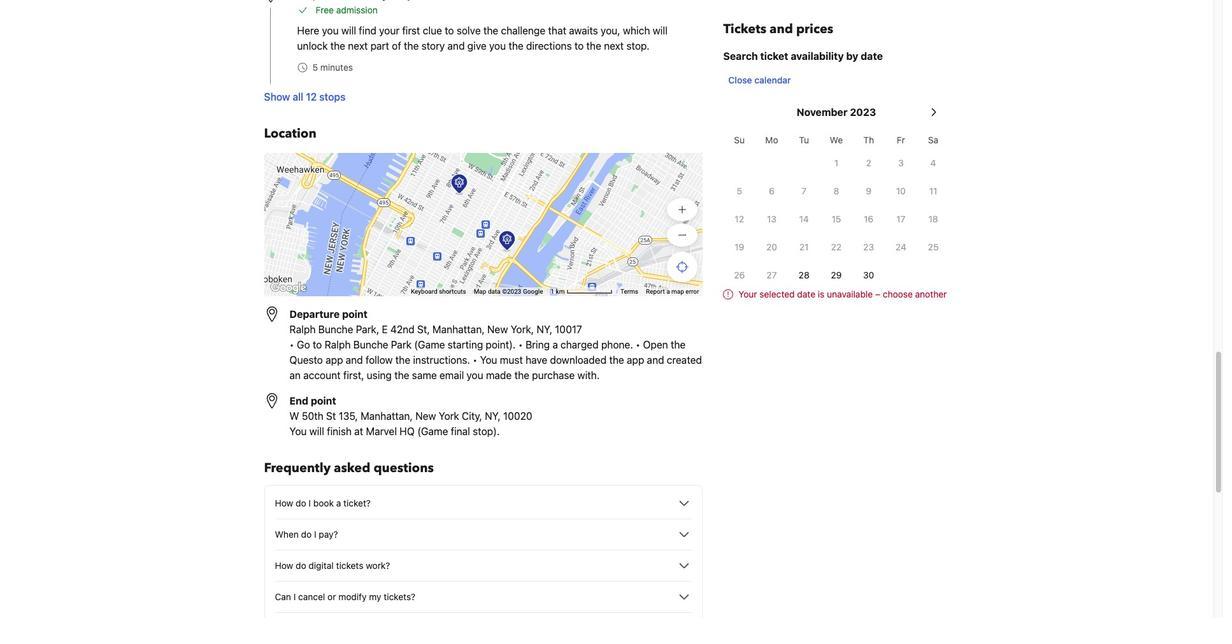 Task type: describe. For each thing, give the bounding box(es) containing it.
the down the must
[[515, 370, 530, 381]]

how for how do digital tickets work?
[[275, 560, 293, 571]]

you inside end point w 50th st 135, manhattan, new york city, ny, 10020 you will finish at marvel hq (game final stop).
[[290, 426, 307, 437]]

do for pay?
[[301, 529, 312, 540]]

stops
[[319, 91, 346, 103]]

you inside the 'departure point ralph bunche park, e 42nd st, manhattan, new york, ny, 10017 • go to ralph bunche park (game starting point). • bring a charged phone. • open the questo app and follow the instructions. • you must have downloaded the app and created an account first, using the same email you made the purchase with.'
[[480, 354, 497, 366]]

you inside the 'departure point ralph bunche park, e 42nd st, manhattan, new york, ny, 10017 • go to ralph bunche park (game starting point). • bring a charged phone. • open the questo app and follow the instructions. • you must have downloaded the app and created an account first, using the same email you made the purchase with.'
[[467, 370, 484, 381]]

ticket?
[[344, 498, 371, 509]]

2 app from the left
[[627, 354, 645, 366]]

november
[[797, 106, 848, 118]]

minutes
[[320, 62, 353, 73]]

park,
[[356, 324, 379, 335]]

24 November 2023 checkbox
[[885, 235, 918, 260]]

awaits
[[569, 25, 598, 36]]

12 inside button
[[306, 91, 317, 103]]

22 November 2023 checkbox
[[821, 235, 853, 260]]

the up the minutes
[[331, 40, 345, 52]]

19 November 2023 checkbox
[[724, 235, 756, 260]]

1 km
[[551, 288, 567, 295]]

the down phone.
[[610, 354, 624, 366]]

tickets
[[336, 560, 364, 571]]

17 November 2023 checkbox
[[885, 207, 918, 232]]

e
[[382, 324, 388, 335]]

your
[[379, 25, 400, 36]]

(game inside the 'departure point ralph bunche park, e 42nd st, manhattan, new york, ny, 10017 • go to ralph bunche park (game starting point). • bring a charged phone. • open the questo app and follow the instructions. • you must have downloaded the app and created an account first, using the same email you made the purchase with.'
[[414, 339, 445, 351]]

19
[[735, 242, 745, 252]]

report a map error
[[646, 288, 699, 295]]

stop.
[[627, 40, 650, 52]]

here you will find your first clue to solve the challenge that awaits you, which will unlock the next part of the story and give you the directions to the next stop.
[[297, 25, 668, 52]]

tickets?
[[384, 591, 416, 602]]

8 November 2023 checkbox
[[821, 178, 853, 204]]

book
[[313, 498, 334, 509]]

42nd
[[391, 324, 415, 335]]

and up the first,
[[346, 354, 363, 366]]

12 November 2023 checkbox
[[724, 207, 756, 232]]

free admission
[[316, 4, 378, 15]]

find
[[359, 25, 377, 36]]

27
[[767, 270, 777, 280]]

the left same
[[395, 370, 410, 381]]

give
[[468, 40, 487, 52]]

cancel
[[298, 591, 325, 602]]

20 November 2023 checkbox
[[756, 235, 788, 260]]

2 November 2023 checkbox
[[853, 150, 885, 176]]

will inside end point w 50th st 135, manhattan, new york city, ny, 10020 you will finish at marvel hq (game final stop).
[[310, 426, 324, 437]]

an
[[290, 370, 301, 381]]

1 next from the left
[[348, 40, 368, 52]]

21 November 2023 checkbox
[[788, 235, 821, 260]]

9
[[866, 185, 872, 196]]

18 November 2023 checkbox
[[918, 207, 950, 232]]

©2023
[[502, 288, 522, 295]]

and up ticket on the right of page
[[770, 20, 793, 38]]

25
[[928, 242, 939, 252]]

0 horizontal spatial you
[[322, 25, 339, 36]]

bring
[[526, 339, 550, 351]]

location
[[264, 125, 317, 142]]

27 November 2023 checkbox
[[756, 263, 788, 288]]

choose
[[883, 289, 913, 300]]

2 horizontal spatial to
[[575, 40, 584, 52]]

28 November 2023 checkbox
[[788, 263, 821, 288]]

–
[[876, 289, 881, 300]]

1 horizontal spatial date
[[861, 50, 883, 62]]

solve
[[457, 25, 481, 36]]

report
[[646, 288, 665, 295]]

follow
[[366, 354, 393, 366]]

open
[[643, 339, 668, 351]]

calendar
[[755, 75, 791, 85]]

york,
[[511, 324, 534, 335]]

error
[[686, 288, 699, 295]]

30 November 2023 checkbox
[[853, 263, 885, 288]]

23 November 2023 checkbox
[[853, 235, 885, 260]]

20
[[767, 242, 778, 252]]

digital
[[309, 560, 334, 571]]

we
[[830, 134, 843, 145]]

4 November 2023 checkbox
[[918, 150, 950, 176]]

7 November 2023 checkbox
[[788, 178, 821, 204]]

search
[[724, 50, 758, 62]]

how do i book a ticket? button
[[275, 496, 692, 511]]

25 November 2023 checkbox
[[918, 235, 950, 260]]

15 November 2023 checkbox
[[821, 207, 853, 232]]

29
[[831, 270, 842, 280]]

grid containing su
[[724, 127, 950, 288]]

instructions.
[[413, 354, 470, 366]]

i for book
[[309, 498, 311, 509]]

phone.
[[602, 339, 633, 351]]

• left go
[[290, 339, 294, 351]]

is
[[818, 289, 825, 300]]

keyboard shortcuts button
[[411, 288, 466, 296]]

5 November 2023 checkbox
[[724, 178, 756, 204]]

11 November 2023 checkbox
[[918, 178, 950, 204]]

14 November 2023 checkbox
[[788, 207, 821, 232]]

1 horizontal spatial will
[[342, 25, 356, 36]]

of
[[392, 40, 401, 52]]

2 next from the left
[[604, 40, 624, 52]]

end point w 50th st 135, manhattan, new york city, ny, 10020 you will finish at marvel hq (game final stop).
[[290, 395, 533, 437]]

with.
[[578, 370, 600, 381]]

w
[[290, 410, 299, 422]]

first
[[402, 25, 420, 36]]

show all 12 stops button
[[264, 89, 346, 105]]

departure point ralph bunche park, e 42nd st, manhattan, new york, ny, 10017 • go to ralph bunche park (game starting point). • bring a charged phone. • open the questo app and follow the instructions. • you must have downloaded the app and created an account first, using the same email you made the purchase with.
[[290, 308, 702, 381]]

search ticket availability by date
[[724, 50, 883, 62]]

part
[[371, 40, 389, 52]]

map data ©2023 google
[[474, 288, 543, 295]]

22
[[832, 242, 842, 252]]

map
[[474, 288, 487, 295]]

17
[[897, 214, 906, 224]]

how for how do i book a ticket?
[[275, 498, 293, 509]]

admission
[[336, 4, 378, 15]]

which
[[623, 25, 650, 36]]

close calendar button
[[724, 69, 797, 92]]

(game inside end point w 50th st 135, manhattan, new york city, ny, 10020 you will finish at marvel hq (game final stop).
[[417, 426, 448, 437]]

made
[[486, 370, 512, 381]]

10020
[[503, 410, 533, 422]]

created
[[667, 354, 702, 366]]

13
[[767, 214, 777, 224]]

7
[[802, 185, 807, 196]]

• left the open
[[636, 339, 641, 351]]

final
[[451, 426, 470, 437]]

starting
[[448, 339, 483, 351]]

when do i pay? button
[[275, 527, 692, 542]]

first,
[[343, 370, 364, 381]]

0 vertical spatial a
[[667, 288, 670, 295]]

the down awaits
[[587, 40, 602, 52]]

purchase
[[532, 370, 575, 381]]

1 horizontal spatial ralph
[[325, 339, 351, 351]]

story
[[422, 40, 445, 52]]

stop).
[[473, 426, 500, 437]]

1 November 2023 checkbox
[[821, 150, 853, 176]]

10 November 2023 checkbox
[[885, 178, 918, 204]]

park
[[391, 339, 412, 351]]

18
[[929, 214, 939, 224]]



Task type: locate. For each thing, give the bounding box(es) containing it.
2 vertical spatial do
[[296, 560, 306, 571]]

3 November 2023 checkbox
[[885, 150, 918, 176]]

1 vertical spatial manhattan,
[[361, 410, 413, 422]]

0 horizontal spatial will
[[310, 426, 324, 437]]

i right can
[[294, 591, 296, 602]]

when do i pay?
[[275, 529, 338, 540]]

have
[[526, 354, 548, 366]]

1 app from the left
[[326, 354, 343, 366]]

the up give
[[484, 25, 499, 36]]

bunche down 'park,'
[[354, 339, 389, 351]]

1 for 1 km
[[551, 288, 555, 295]]

1 vertical spatial (game
[[417, 426, 448, 437]]

selected
[[760, 289, 795, 300]]

new left york
[[416, 410, 436, 422]]

0 vertical spatial do
[[296, 498, 306, 509]]

new up point).
[[488, 324, 508, 335]]

how up can
[[275, 560, 293, 571]]

do right the when
[[301, 529, 312, 540]]

1 horizontal spatial 5
[[737, 185, 743, 196]]

2 vertical spatial i
[[294, 591, 296, 602]]

that
[[548, 25, 567, 36]]

1 horizontal spatial i
[[309, 498, 311, 509]]

point for 50th
[[311, 395, 336, 407]]

terms link
[[621, 288, 639, 295]]

• down 'york,'
[[519, 339, 523, 351]]

4
[[931, 157, 937, 168]]

marvel
[[366, 426, 397, 437]]

tickets
[[724, 20, 767, 38]]

availability
[[791, 50, 844, 62]]

you right give
[[489, 40, 506, 52]]

google
[[523, 288, 543, 295]]

5 for 5 minutes
[[313, 62, 318, 73]]

tickets and prices
[[724, 20, 834, 38]]

1 vertical spatial a
[[553, 339, 558, 351]]

app up the account
[[326, 354, 343, 366]]

9 November 2023 checkbox
[[853, 178, 885, 204]]

a left map on the right top of page
[[667, 288, 670, 295]]

5 up 12 checkbox
[[737, 185, 743, 196]]

same
[[412, 370, 437, 381]]

can
[[275, 591, 291, 602]]

0 horizontal spatial 1
[[551, 288, 555, 295]]

1 left km
[[551, 288, 555, 295]]

1 inside button
[[551, 288, 555, 295]]

0 horizontal spatial date
[[798, 289, 816, 300]]

the right of
[[404, 40, 419, 52]]

manhattan, up marvel
[[361, 410, 413, 422]]

a right the bring
[[553, 339, 558, 351]]

keyboard shortcuts
[[411, 288, 466, 295]]

downloaded
[[550, 354, 607, 366]]

ny, inside the 'departure point ralph bunche park, e 42nd st, manhattan, new york, ny, 10017 • go to ralph bunche park (game starting point). • bring a charged phone. • open the questo app and follow the instructions. • you must have downloaded the app and created an account first, using the same email you made the purchase with.'
[[537, 324, 553, 335]]

0 vertical spatial 5
[[313, 62, 318, 73]]

go
[[297, 339, 310, 351]]

ny,
[[537, 324, 553, 335], [485, 410, 501, 422]]

email
[[440, 370, 464, 381]]

i inside dropdown button
[[314, 529, 317, 540]]

0 vertical spatial you
[[322, 25, 339, 36]]

1 vertical spatial you
[[489, 40, 506, 52]]

the
[[484, 25, 499, 36], [331, 40, 345, 52], [404, 40, 419, 52], [509, 40, 524, 52], [587, 40, 602, 52], [671, 339, 686, 351], [396, 354, 411, 366], [610, 354, 624, 366], [395, 370, 410, 381], [515, 370, 530, 381]]

0 vertical spatial point
[[342, 308, 368, 320]]

by
[[847, 50, 859, 62]]

(game down st,
[[414, 339, 445, 351]]

0 horizontal spatial ny,
[[485, 410, 501, 422]]

unavailable
[[827, 289, 873, 300]]

0 vertical spatial 1
[[835, 157, 839, 168]]

29 November 2023 checkbox
[[821, 263, 853, 288]]

new inside end point w 50th st 135, manhattan, new york city, ny, 10020 you will finish at marvel hq (game final stop).
[[416, 410, 436, 422]]

how up the when
[[275, 498, 293, 509]]

1 vertical spatial 5
[[737, 185, 743, 196]]

1 vertical spatial do
[[301, 529, 312, 540]]

frequently
[[264, 460, 331, 477]]

pay?
[[319, 529, 338, 540]]

14
[[800, 214, 809, 224]]

0 vertical spatial (game
[[414, 339, 445, 351]]

do for book
[[296, 498, 306, 509]]

0 vertical spatial 12
[[306, 91, 317, 103]]

do inside dropdown button
[[296, 498, 306, 509]]

5
[[313, 62, 318, 73], [737, 185, 743, 196]]

sa
[[929, 134, 939, 145]]

2 vertical spatial a
[[336, 498, 341, 509]]

do left digital
[[296, 560, 306, 571]]

0 horizontal spatial 12
[[306, 91, 317, 103]]

13 November 2023 checkbox
[[756, 207, 788, 232]]

28
[[799, 270, 810, 280]]

16
[[864, 214, 874, 224]]

your selected date is unavailable – choose another
[[739, 289, 947, 300]]

close calendar
[[729, 75, 791, 85]]

next
[[348, 40, 368, 52], [604, 40, 624, 52]]

will right which
[[653, 25, 668, 36]]

here
[[297, 25, 319, 36]]

a right book
[[336, 498, 341, 509]]

date right the by
[[861, 50, 883, 62]]

2 horizontal spatial i
[[314, 529, 317, 540]]

1 down we
[[835, 157, 839, 168]]

1 vertical spatial how
[[275, 560, 293, 571]]

(game down york
[[417, 426, 448, 437]]

6 November 2023 checkbox
[[756, 178, 788, 204]]

manhattan, up starting
[[433, 324, 485, 335]]

21
[[800, 242, 809, 252]]

work?
[[366, 560, 390, 571]]

i left book
[[309, 498, 311, 509]]

0 horizontal spatial point
[[311, 395, 336, 407]]

point).
[[486, 339, 516, 351]]

must
[[500, 354, 523, 366]]

5 minutes
[[313, 62, 353, 73]]

point inside end point w 50th st 135, manhattan, new york city, ny, 10020 you will finish at marvel hq (game final stop).
[[311, 395, 336, 407]]

questo
[[290, 354, 323, 366]]

0 horizontal spatial new
[[416, 410, 436, 422]]

and down the open
[[647, 354, 665, 366]]

10
[[897, 185, 906, 196]]

0 horizontal spatial i
[[294, 591, 296, 602]]

26
[[734, 270, 745, 280]]

questions
[[374, 460, 434, 477]]

to right clue
[[445, 25, 454, 36]]

manhattan, inside the 'departure point ralph bunche park, e 42nd st, manhattan, new york, ny, 10017 • go to ralph bunche park (game starting point). • bring a charged phone. • open the questo app and follow the instructions. • you must have downloaded the app and created an account first, using the same email you made the purchase with.'
[[433, 324, 485, 335]]

the up created
[[671, 339, 686, 351]]

16 November 2023 checkbox
[[853, 207, 885, 232]]

the down challenge
[[509, 40, 524, 52]]

another
[[916, 289, 947, 300]]

1 for 1
[[835, 157, 839, 168]]

0 vertical spatial you
[[480, 354, 497, 366]]

a inside the 'departure point ralph bunche park, e 42nd st, manhattan, new york, ny, 10017 • go to ralph bunche park (game starting point). • bring a charged phone. • open the questo app and follow the instructions. • you must have downloaded the app and created an account first, using the same email you made the purchase with.'
[[553, 339, 558, 351]]

0 vertical spatial i
[[309, 498, 311, 509]]

i for pay?
[[314, 529, 317, 540]]

2 horizontal spatial will
[[653, 25, 668, 36]]

0 horizontal spatial 5
[[313, 62, 318, 73]]

1 vertical spatial bunche
[[354, 339, 389, 351]]

will left find
[[342, 25, 356, 36]]

5 for 5
[[737, 185, 743, 196]]

0 vertical spatial ny,
[[537, 324, 553, 335]]

how inside dropdown button
[[275, 498, 293, 509]]

will down 50th
[[310, 426, 324, 437]]

app
[[326, 354, 343, 366], [627, 354, 645, 366]]

2 horizontal spatial you
[[489, 40, 506, 52]]

0 horizontal spatial next
[[348, 40, 368, 52]]

12
[[306, 91, 317, 103], [735, 214, 745, 224]]

ticket
[[761, 50, 789, 62]]

point up st
[[311, 395, 336, 407]]

to right go
[[313, 339, 322, 351]]

do inside dropdown button
[[301, 529, 312, 540]]

bunche down departure
[[318, 324, 353, 335]]

ny, inside end point w 50th st 135, manhattan, new york city, ny, 10020 you will finish at marvel hq (game final stop).
[[485, 410, 501, 422]]

you up made
[[480, 354, 497, 366]]

30
[[864, 270, 875, 280]]

when
[[275, 529, 299, 540]]

12 right all
[[306, 91, 317, 103]]

1 inside option
[[835, 157, 839, 168]]

1 horizontal spatial next
[[604, 40, 624, 52]]

ralph up go
[[290, 324, 316, 335]]

0 vertical spatial how
[[275, 498, 293, 509]]

1 horizontal spatial you
[[467, 370, 484, 381]]

do inside dropdown button
[[296, 560, 306, 571]]

0 horizontal spatial app
[[326, 354, 343, 366]]

1 vertical spatial new
[[416, 410, 436, 422]]

1 km button
[[547, 287, 617, 296]]

do for tickets
[[296, 560, 306, 571]]

point up 'park,'
[[342, 308, 368, 320]]

i
[[309, 498, 311, 509], [314, 529, 317, 540], [294, 591, 296, 602]]

fr
[[897, 134, 906, 145]]

1 horizontal spatial you
[[480, 354, 497, 366]]

and down solve
[[448, 40, 465, 52]]

5 left the minutes
[[313, 62, 318, 73]]

135,
[[339, 410, 358, 422]]

ny, up the bring
[[537, 324, 553, 335]]

date left is on the top of page
[[798, 289, 816, 300]]

all
[[293, 91, 304, 103]]

0 horizontal spatial manhattan,
[[361, 410, 413, 422]]

manhattan,
[[433, 324, 485, 335], [361, 410, 413, 422]]

1 horizontal spatial ny,
[[537, 324, 553, 335]]

you
[[480, 354, 497, 366], [290, 426, 307, 437]]

1 horizontal spatial app
[[627, 354, 645, 366]]

1 horizontal spatial to
[[445, 25, 454, 36]]

report a map error link
[[646, 288, 699, 295]]

you down free
[[322, 25, 339, 36]]

5 inside checkbox
[[737, 185, 743, 196]]

you
[[322, 25, 339, 36], [489, 40, 506, 52], [467, 370, 484, 381]]

1 horizontal spatial point
[[342, 308, 368, 320]]

ralph right go
[[325, 339, 351, 351]]

next down find
[[348, 40, 368, 52]]

1 horizontal spatial 1
[[835, 157, 839, 168]]

the down park
[[396, 354, 411, 366]]

1 horizontal spatial manhattan,
[[433, 324, 485, 335]]

to inside the 'departure point ralph bunche park, e 42nd st, manhattan, new york, ny, 10017 • go to ralph bunche park (game starting point). • bring a charged phone. • open the questo app and follow the instructions. • you must have downloaded the app and created an account first, using the same email you made the purchase with.'
[[313, 339, 322, 351]]

0 horizontal spatial a
[[336, 498, 341, 509]]

15
[[832, 214, 842, 224]]

bunche
[[318, 324, 353, 335], [354, 339, 389, 351]]

2023
[[850, 106, 877, 118]]

0 vertical spatial new
[[488, 324, 508, 335]]

a inside the how do i book a ticket? dropdown button
[[336, 498, 341, 509]]

hq
[[400, 426, 415, 437]]

1 vertical spatial you
[[290, 426, 307, 437]]

1 vertical spatial ralph
[[325, 339, 351, 351]]

you right the email at the bottom left of the page
[[467, 370, 484, 381]]

next down you,
[[604, 40, 624, 52]]

24
[[896, 242, 907, 252]]

2 how from the top
[[275, 560, 293, 571]]

26 November 2023 checkbox
[[724, 263, 756, 288]]

1 vertical spatial point
[[311, 395, 336, 407]]

grid
[[724, 127, 950, 288]]

0 horizontal spatial to
[[313, 339, 322, 351]]

1 vertical spatial to
[[575, 40, 584, 52]]

how
[[275, 498, 293, 509], [275, 560, 293, 571]]

2 vertical spatial you
[[467, 370, 484, 381]]

1 horizontal spatial a
[[553, 339, 558, 351]]

new inside the 'departure point ralph bunche park, e 42nd st, manhattan, new york, ny, 10017 • go to ralph bunche park (game starting point). • bring a charged phone. • open the questo app and follow the instructions. • you must have downloaded the app and created an account first, using the same email you made the purchase with.'
[[488, 324, 508, 335]]

0 vertical spatial bunche
[[318, 324, 353, 335]]

1 vertical spatial ny,
[[485, 410, 501, 422]]

st,
[[417, 324, 430, 335]]

city,
[[462, 410, 482, 422]]

do left book
[[296, 498, 306, 509]]

23
[[864, 242, 875, 252]]

new
[[488, 324, 508, 335], [416, 410, 436, 422]]

and inside here you will find your first clue to solve the challenge that awaits you, which will unlock the next part of the story and give you the directions to the next stop.
[[448, 40, 465, 52]]

google image
[[267, 280, 309, 296]]

su
[[734, 134, 745, 145]]

2 vertical spatial to
[[313, 339, 322, 351]]

0 vertical spatial date
[[861, 50, 883, 62]]

your
[[739, 289, 758, 300]]

end
[[290, 395, 308, 407]]

1 horizontal spatial 12
[[735, 214, 745, 224]]

point inside the 'departure point ralph bunche park, e 42nd st, manhattan, new york, ny, 10017 • go to ralph bunche park (game starting point). • bring a charged phone. • open the questo app and follow the instructions. • you must have downloaded the app and created an account first, using the same email you made the purchase with.'
[[342, 308, 368, 320]]

1 vertical spatial 1
[[551, 288, 555, 295]]

0 vertical spatial manhattan,
[[433, 324, 485, 335]]

ny, up stop).
[[485, 410, 501, 422]]

8
[[834, 185, 840, 196]]

how inside dropdown button
[[275, 560, 293, 571]]

1 vertical spatial i
[[314, 529, 317, 540]]

1 how from the top
[[275, 498, 293, 509]]

(game
[[414, 339, 445, 351], [417, 426, 448, 437]]

1 vertical spatial 12
[[735, 214, 745, 224]]

you,
[[601, 25, 621, 36]]

1 vertical spatial date
[[798, 289, 816, 300]]

york
[[439, 410, 459, 422]]

2 horizontal spatial a
[[667, 288, 670, 295]]

app down phone.
[[627, 354, 645, 366]]

1 horizontal spatial new
[[488, 324, 508, 335]]

manhattan, inside end point w 50th st 135, manhattan, new york city, ny, 10020 you will finish at marvel hq (game final stop).
[[361, 410, 413, 422]]

point for bunche
[[342, 308, 368, 320]]

can i cancel or modify my tickets? button
[[275, 590, 692, 605]]

using
[[367, 370, 392, 381]]

how do digital tickets work? button
[[275, 558, 692, 574]]

you down w
[[290, 426, 307, 437]]

• down starting
[[473, 354, 478, 366]]

0 horizontal spatial ralph
[[290, 324, 316, 335]]

0 vertical spatial ralph
[[290, 324, 316, 335]]

12 down 5 november 2023 checkbox
[[735, 214, 745, 224]]

keyboard
[[411, 288, 438, 295]]

0 vertical spatial to
[[445, 25, 454, 36]]

10017
[[555, 324, 582, 335]]

i left pay?
[[314, 529, 317, 540]]

12 inside checkbox
[[735, 214, 745, 224]]

0 horizontal spatial you
[[290, 426, 307, 437]]

to down awaits
[[575, 40, 584, 52]]

map region
[[217, 100, 707, 426]]



Task type: vqa. For each thing, say whether or not it's contained in the screenshot.
OF
yes



